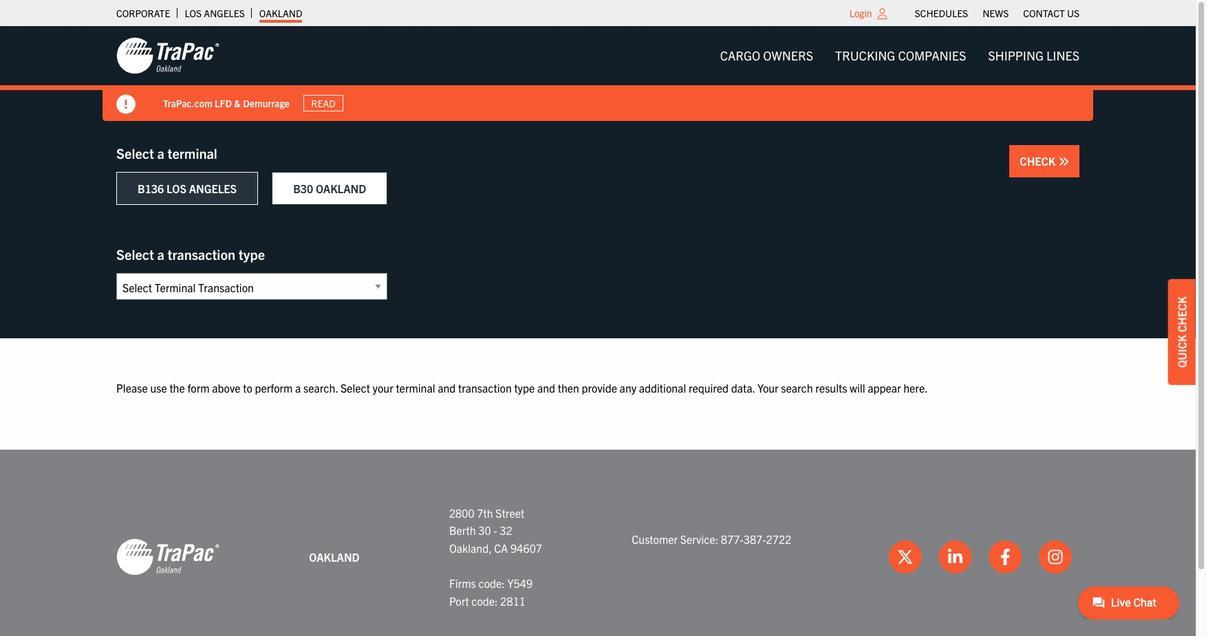 Task type: describe. For each thing, give the bounding box(es) containing it.
2 and from the left
[[537, 381, 555, 395]]

oakland inside footer
[[309, 550, 360, 564]]

2800
[[449, 506, 474, 520]]

quick
[[1175, 335, 1189, 368]]

oakland image for banner containing cargo owners
[[116, 36, 219, 75]]

b30
[[293, 182, 313, 195]]

read link
[[303, 95, 343, 112]]

check button
[[1010, 145, 1079, 178]]

7th
[[477, 506, 493, 520]]

oakland image for footer containing 2800 7th street
[[116, 538, 219, 577]]

b30 oakland
[[293, 182, 366, 195]]

877-
[[721, 532, 744, 546]]

1 vertical spatial terminal
[[396, 381, 435, 395]]

berth
[[449, 524, 476, 537]]

schedules link
[[915, 3, 968, 23]]

check inside 'button'
[[1020, 154, 1058, 168]]

here.
[[903, 381, 928, 395]]

2 vertical spatial a
[[295, 381, 301, 395]]

2722
[[766, 532, 791, 546]]

angeles inside "link"
[[204, 7, 245, 19]]

contact
[[1023, 7, 1065, 19]]

94607
[[511, 541, 542, 555]]

select for select a transaction type
[[116, 246, 154, 263]]

news
[[983, 7, 1009, 19]]

then
[[558, 381, 579, 395]]

to
[[243, 381, 252, 395]]

32
[[500, 524, 512, 537]]

2800 7th street berth 30 - 32 oakland, ca 94607
[[449, 506, 542, 555]]

perform
[[255, 381, 293, 395]]

news link
[[983, 3, 1009, 23]]

30
[[478, 524, 491, 537]]

1 vertical spatial oakland
[[316, 182, 366, 195]]

387-
[[744, 532, 766, 546]]

required
[[689, 381, 729, 395]]

your
[[758, 381, 779, 395]]

1 horizontal spatial transaction
[[458, 381, 512, 395]]

firms code:  y549 port code:  2811
[[449, 577, 533, 608]]

firms
[[449, 577, 476, 590]]

1 vertical spatial los
[[166, 182, 186, 195]]

read
[[311, 97, 336, 109]]

corporate
[[116, 7, 170, 19]]

solid image inside check 'button'
[[1058, 156, 1069, 167]]

0 horizontal spatial transaction
[[168, 246, 235, 263]]

1 vertical spatial check
[[1175, 296, 1189, 332]]

customer service: 877-387-2722
[[632, 532, 791, 546]]

shipping
[[988, 47, 1044, 63]]

ca
[[494, 541, 508, 555]]

please
[[116, 381, 148, 395]]

login
[[850, 7, 872, 19]]

light image
[[878, 8, 887, 19]]

login link
[[850, 7, 872, 19]]

above
[[212, 381, 240, 395]]

solid image inside banner
[[116, 95, 136, 114]]

trucking
[[835, 47, 895, 63]]

results
[[815, 381, 847, 395]]

lfd
[[215, 97, 232, 109]]

cargo
[[720, 47, 760, 63]]

corporate link
[[116, 3, 170, 23]]



Task type: locate. For each thing, give the bounding box(es) containing it.
select left your
[[340, 381, 370, 395]]

type
[[239, 246, 265, 263], [514, 381, 535, 395]]

1 horizontal spatial solid image
[[1058, 156, 1069, 167]]

quick check
[[1175, 296, 1189, 368]]

oakland image inside banner
[[116, 36, 219, 75]]

0 vertical spatial menu bar
[[908, 3, 1087, 23]]

1 horizontal spatial type
[[514, 381, 535, 395]]

oakland,
[[449, 541, 492, 555]]

footer
[[0, 450, 1196, 636]]

0 horizontal spatial solid image
[[116, 95, 136, 114]]

banner containing cargo owners
[[0, 26, 1206, 121]]

0 vertical spatial los
[[185, 7, 202, 19]]

contact us
[[1023, 7, 1079, 19]]

a up b136
[[157, 144, 164, 162]]

and
[[438, 381, 456, 395], [537, 381, 555, 395]]

check
[[1020, 154, 1058, 168], [1175, 296, 1189, 332]]

0 vertical spatial oakland image
[[116, 36, 219, 75]]

transaction
[[168, 246, 235, 263], [458, 381, 512, 395]]

0 horizontal spatial terminal
[[168, 144, 217, 162]]

1 vertical spatial a
[[157, 246, 164, 263]]

terminal
[[168, 144, 217, 162], [396, 381, 435, 395]]

trapac.com
[[163, 97, 212, 109]]

0 vertical spatial oakland
[[259, 7, 302, 19]]

1 vertical spatial select
[[116, 246, 154, 263]]

owners
[[763, 47, 813, 63]]

your
[[373, 381, 393, 395]]

select up b136
[[116, 144, 154, 162]]

port
[[449, 594, 469, 608]]

2811
[[500, 594, 526, 608]]

footer containing 2800 7th street
[[0, 450, 1196, 636]]

los right b136
[[166, 182, 186, 195]]

los
[[185, 7, 202, 19], [166, 182, 186, 195]]

and left then in the left of the page
[[537, 381, 555, 395]]

appear
[[868, 381, 901, 395]]

0 vertical spatial check
[[1020, 154, 1058, 168]]

menu bar inside banner
[[709, 42, 1090, 70]]

menu bar up shipping
[[908, 3, 1087, 23]]

angeles down select a terminal
[[189, 182, 237, 195]]

shipping lines
[[988, 47, 1079, 63]]

0 vertical spatial select
[[116, 144, 154, 162]]

companies
[[898, 47, 966, 63]]

1 horizontal spatial terminal
[[396, 381, 435, 395]]

1 horizontal spatial and
[[537, 381, 555, 395]]

data.
[[731, 381, 755, 395]]

use
[[150, 381, 167, 395]]

-
[[494, 524, 497, 537]]

customer
[[632, 532, 678, 546]]

code: up 2811
[[478, 577, 505, 590]]

select down b136
[[116, 246, 154, 263]]

quick check link
[[1168, 279, 1196, 385]]

oakland image
[[116, 36, 219, 75], [116, 538, 219, 577]]

2 vertical spatial oakland
[[309, 550, 360, 564]]

oakland link
[[259, 3, 302, 23]]

0 vertical spatial solid image
[[116, 95, 136, 114]]

los angeles
[[185, 7, 245, 19]]

form
[[187, 381, 210, 395]]

provide
[[582, 381, 617, 395]]

search.
[[303, 381, 338, 395]]

&
[[234, 97, 241, 109]]

1 vertical spatial angeles
[[189, 182, 237, 195]]

trucking companies link
[[824, 42, 977, 70]]

oakland image inside footer
[[116, 538, 219, 577]]

terminal up b136 los angeles
[[168, 144, 217, 162]]

0 vertical spatial code:
[[478, 577, 505, 590]]

a for terminal
[[157, 144, 164, 162]]

service:
[[680, 532, 718, 546]]

cargo owners link
[[709, 42, 824, 70]]

los angeles link
[[185, 3, 245, 23]]

a
[[157, 144, 164, 162], [157, 246, 164, 263], [295, 381, 301, 395]]

1 vertical spatial menu bar
[[709, 42, 1090, 70]]

0 vertical spatial angeles
[[204, 7, 245, 19]]

additional
[[639, 381, 686, 395]]

will
[[850, 381, 865, 395]]

1 vertical spatial oakland image
[[116, 538, 219, 577]]

cargo owners
[[720, 47, 813, 63]]

select
[[116, 144, 154, 162], [116, 246, 154, 263], [340, 381, 370, 395]]

0 vertical spatial type
[[239, 246, 265, 263]]

select a terminal
[[116, 144, 217, 162]]

us
[[1067, 7, 1079, 19]]

0 vertical spatial transaction
[[168, 246, 235, 263]]

a down b136
[[157, 246, 164, 263]]

please use the form above to perform a search. select your terminal and transaction type and then provide any additional required data. your search results will appear here.
[[116, 381, 928, 395]]

menu bar containing schedules
[[908, 3, 1087, 23]]

b136 los angeles
[[138, 182, 237, 195]]

1 vertical spatial solid image
[[1058, 156, 1069, 167]]

schedules
[[915, 7, 968, 19]]

menu bar down the light image
[[709, 42, 1090, 70]]

0 vertical spatial a
[[157, 144, 164, 162]]

solid image
[[116, 95, 136, 114], [1058, 156, 1069, 167]]

angeles
[[204, 7, 245, 19], [189, 182, 237, 195]]

select for select a terminal
[[116, 144, 154, 162]]

lines
[[1046, 47, 1079, 63]]

1 vertical spatial type
[[514, 381, 535, 395]]

0 horizontal spatial and
[[438, 381, 456, 395]]

1 vertical spatial transaction
[[458, 381, 512, 395]]

1 horizontal spatial check
[[1175, 296, 1189, 332]]

y549
[[507, 577, 533, 590]]

menu bar
[[908, 3, 1087, 23], [709, 42, 1090, 70]]

terminal right your
[[396, 381, 435, 395]]

0 horizontal spatial check
[[1020, 154, 1058, 168]]

a left search.
[[295, 381, 301, 395]]

demurrage
[[243, 97, 290, 109]]

los inside "link"
[[185, 7, 202, 19]]

2 oakland image from the top
[[116, 538, 219, 577]]

street
[[496, 506, 524, 520]]

any
[[620, 381, 636, 395]]

trapac.com lfd & demurrage
[[163, 97, 290, 109]]

1 vertical spatial code:
[[471, 594, 498, 608]]

trucking companies
[[835, 47, 966, 63]]

1 and from the left
[[438, 381, 456, 395]]

shipping lines link
[[977, 42, 1090, 70]]

2 vertical spatial select
[[340, 381, 370, 395]]

code: right port at the bottom
[[471, 594, 498, 608]]

contact us link
[[1023, 3, 1079, 23]]

menu bar containing cargo owners
[[709, 42, 1090, 70]]

los right corporate link
[[185, 7, 202, 19]]

code:
[[478, 577, 505, 590], [471, 594, 498, 608]]

a for transaction
[[157, 246, 164, 263]]

1 oakland image from the top
[[116, 36, 219, 75]]

0 horizontal spatial type
[[239, 246, 265, 263]]

search
[[781, 381, 813, 395]]

banner
[[0, 26, 1206, 121]]

0 vertical spatial terminal
[[168, 144, 217, 162]]

oakland
[[259, 7, 302, 19], [316, 182, 366, 195], [309, 550, 360, 564]]

the
[[170, 381, 185, 395]]

and right your
[[438, 381, 456, 395]]

angeles left the oakland link at the top of page
[[204, 7, 245, 19]]

select a transaction type
[[116, 246, 265, 263]]

b136
[[138, 182, 164, 195]]



Task type: vqa. For each thing, say whether or not it's contained in the screenshot.
"terminal" inside Please use the form above to perform a search. Select your terminal and transaction type and then provide any additional required data. Your search results will appear here.
no



